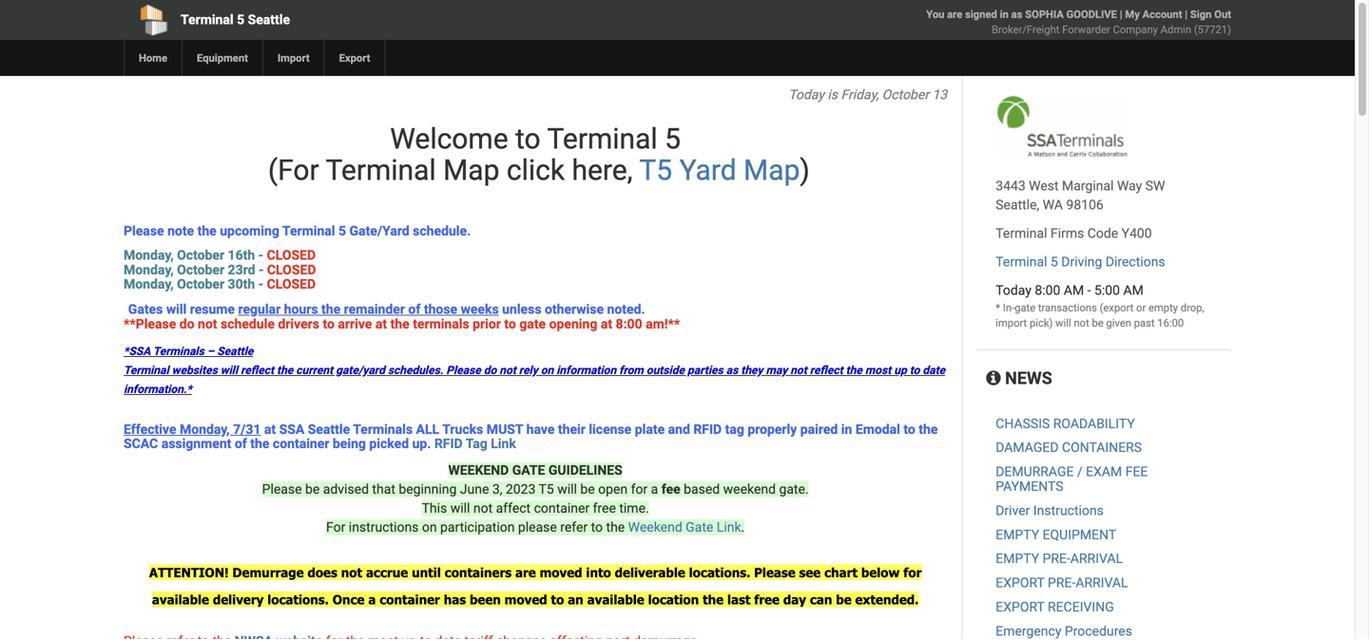 Task type: describe. For each thing, give the bounding box(es) containing it.
sophia
[[1025, 8, 1064, 20]]

1 vertical spatial pre-
[[1048, 576, 1076, 592]]

be left advised
[[305, 482, 320, 498]]

terminal firms code y400
[[996, 226, 1152, 242]]

.
[[741, 520, 745, 536]]

fee
[[1126, 465, 1148, 480]]

import
[[996, 317, 1027, 329]]

tag
[[466, 437, 488, 452]]

for inside weekend gate guidelines please be advised that beginning june 3, 2023 t5 will be open for a fee based weekend gate. this will not affect container free time. for instructions on participation please refer to the weekend gate link .
[[631, 482, 648, 498]]

the inside attention! demurrage does not accrue until containers are moved into deliverable locations. please see chart below for available delivery locations. once a container has been moved to an available location the last free day can be extended.
[[703, 592, 724, 608]]

directions
[[1106, 254, 1165, 270]]

terminal inside *ssa terminals – seattle terminal websites will reflect the current gate/yard schedules. please do not rely on information from outside parties as they may not reflect the most up to date information.*
[[124, 364, 169, 377]]

rfid inside at ssa seattle terminals all trucks must have their license plate and rfid tag properly paired in emodal to the scac assignment of the container being picked up.
[[694, 422, 722, 438]]

container inside at ssa seattle terminals all trucks must have their license plate and rfid tag properly paired in emodal to the scac assignment of the container being picked up.
[[273, 437, 329, 452]]

not inside attention! demurrage does not accrue until containers are moved into deliverable locations. please see chart below for available delivery locations. once a container has been moved to an available location the last free day can be extended.
[[341, 565, 362, 581]]

arrive
[[338, 317, 372, 332]]

today                                                                                                                                                                                                                                                                                                                                                                                                                                                                                                                                                                                                                                                                                                           8:00 am - 5:00 am * in-gate transactions (export or empty drop, import pick) will not be given past 16:00
[[996, 283, 1204, 329]]

regular
[[238, 302, 281, 318]]

beginning
[[399, 482, 457, 498]]

will down "june"
[[450, 501, 470, 517]]

past
[[1134, 317, 1155, 329]]

gate
[[512, 463, 545, 479]]

be inside attention! demurrage does not accrue until containers are moved into deliverable locations. please see chart below for available delivery locations. once a container has been moved to an available location the last free day can be extended.
[[836, 592, 852, 608]]

at ssa seattle terminals all trucks must have their license plate and rfid tag properly paired in emodal to the scac assignment of the container being picked up.
[[124, 422, 938, 452]]

3443 west marginal way sw seattle, wa 98106
[[996, 178, 1165, 213]]

1 vertical spatial moved
[[505, 592, 547, 608]]

the right hours
[[321, 302, 341, 318]]

1 export from the top
[[996, 576, 1045, 592]]

3 closed from the top
[[267, 277, 316, 293]]

been
[[470, 592, 501, 608]]

the right emodal
[[919, 422, 938, 438]]

extended.
[[855, 592, 919, 608]]

equipment
[[1043, 528, 1117, 543]]

1 vertical spatial arrival
[[1076, 576, 1128, 592]]

delivery
[[213, 592, 264, 608]]

assignment
[[161, 437, 231, 452]]

gates
[[128, 302, 163, 318]]

8:00 inside 'today                                                                                                                                                                                                                                                                                                                                                                                                                                                                                                                                                                                                                                                                                                           8:00 am - 5:00 am * in-gate transactions (export or empty drop, import pick) will not be given past 16:00'
[[1035, 283, 1061, 299]]

am!**
[[646, 317, 680, 332]]

not right may
[[790, 364, 807, 377]]

refer
[[560, 520, 588, 536]]

0 vertical spatial moved
[[540, 565, 582, 581]]

out
[[1214, 8, 1231, 20]]

will inside 'today                                                                                                                                                                                                                                                                                                                                                                                                                                                                                                                                                                                                                                                                                                           8:00 am - 5:00 am * in-gate transactions (export or empty drop, import pick) will not be given past 16:00'
[[1056, 317, 1071, 329]]

driver instructions link
[[996, 503, 1104, 519]]

/
[[1077, 465, 1083, 480]]

2 | from the left
[[1185, 8, 1188, 20]]

0 vertical spatial arrival
[[1071, 552, 1123, 567]]

click
[[507, 154, 565, 187]]

parties
[[687, 364, 723, 377]]

5 left 'driving'
[[1051, 254, 1058, 270]]

emergency procedures link
[[996, 624, 1132, 640]]

my account link
[[1125, 8, 1182, 20]]

opening
[[549, 317, 597, 332]]

driver
[[996, 503, 1030, 519]]

(57721)
[[1194, 23, 1231, 36]]

october down note
[[177, 248, 224, 263]]

current
[[296, 364, 333, 377]]

(export
[[1100, 302, 1134, 314]]

13
[[932, 87, 947, 103]]

the left ssa on the bottom left of page
[[250, 437, 270, 452]]

terminals inside *ssa terminals – seattle terminal websites will reflect the current gate/yard schedules. please do not rely on information from outside parties as they may not reflect the most up to date information.*
[[153, 345, 204, 358]]

please note the upcoming terminal 5 gate/yard schedule. monday, october 16th - closed monday, october 23rd - closed monday, october 30th - closed
[[124, 223, 471, 293]]

please inside weekend gate guidelines please be advised that beginning june 3, 2023 t5 will be open for a fee based weekend gate. this will not affect container free time. for instructions on participation please refer to the weekend gate link .
[[262, 482, 302, 498]]

be down the guidelines on the left of page
[[580, 482, 595, 498]]

driving
[[1061, 254, 1102, 270]]

instructions
[[1033, 503, 1104, 519]]

gate.
[[779, 482, 809, 498]]

as inside *ssa terminals – seattle terminal websites will reflect the current gate/yard schedules. please do not rely on information from outside parties as they may not reflect the most up to date information.*
[[726, 364, 738, 377]]

2 available from the left
[[587, 592, 644, 608]]

export
[[339, 52, 370, 64]]

empty pre-arrival link
[[996, 552, 1123, 567]]

terminal 5 seattle link
[[124, 0, 569, 40]]

*ssa
[[124, 345, 150, 358]]

do inside *ssa terminals – seattle terminal websites will reflect the current gate/yard schedules. please do not rely on information from outside parties as they may not reflect the most up to date information.*
[[484, 364, 497, 377]]

terminal inside 'please note the upcoming terminal 5 gate/yard schedule. monday, october 16th - closed monday, october 23rd - closed monday, october 30th - closed'
[[282, 223, 335, 239]]

october left 23rd
[[177, 262, 224, 278]]

has
[[444, 592, 466, 608]]

3443
[[996, 178, 1026, 194]]

pick)
[[1030, 317, 1053, 329]]

- right 23rd
[[259, 262, 264, 278]]

goodlive
[[1067, 8, 1117, 20]]

terminal 5 seattle image
[[996, 95, 1128, 158]]

schedule.
[[413, 223, 471, 239]]

not inside gates will resume regular hours the remainder of those weeks unless otherwise noted. **please do not schedule drivers to arrive at the terminals prior to gate opening at 8:00 am!**
[[198, 317, 217, 332]]

picked
[[369, 437, 409, 452]]

prior
[[473, 317, 501, 332]]

3,
[[492, 482, 502, 498]]

2 reflect from the left
[[810, 364, 843, 377]]

t5 inside weekend gate guidelines please be advised that beginning june 3, 2023 t5 will be open for a fee based weekend gate. this will not affect container free time. for instructions on participation please refer to the weekend gate link .
[[539, 482, 554, 498]]

noted.
[[607, 302, 645, 318]]

2023
[[506, 482, 536, 498]]

sign out link
[[1190, 8, 1231, 20]]

emergency
[[996, 624, 1062, 640]]

up
[[894, 364, 907, 377]]

weekend gate guidelines please be advised that beginning june 3, 2023 t5 will be open for a fee based weekend gate. this will not affect container free time. for instructions on participation please refer to the weekend gate link .
[[262, 463, 809, 536]]

to inside weekend gate guidelines please be advised that beginning june 3, 2023 t5 will be open for a fee based weekend gate. this will not affect container free time. for instructions on participation please refer to the weekend gate link .
[[591, 520, 603, 536]]

marginal
[[1062, 178, 1114, 194]]

effective monday, 7/31
[[124, 422, 261, 438]]

will inside gates will resume regular hours the remainder of those weeks unless otherwise noted. **please do not schedule drivers to arrive at the terminals prior to gate opening at 8:00 am!**
[[166, 302, 187, 318]]

into
[[586, 565, 611, 581]]

- right the 30th
[[258, 277, 263, 293]]

sw
[[1146, 178, 1165, 194]]

please inside attention! demurrage does not accrue until containers are moved into deliverable locations. please see chart below for available delivery locations. once a container has been moved to an available location the last free day can be extended.
[[754, 565, 796, 581]]

of inside at ssa seattle terminals all trucks must have their license plate and rfid tag properly paired in emodal to the scac assignment of the container being picked up.
[[235, 437, 247, 452]]

the left current
[[277, 364, 293, 377]]

paired
[[800, 422, 838, 438]]

chart
[[825, 565, 858, 581]]

gate/yard
[[349, 223, 410, 239]]

yard
[[679, 154, 737, 187]]

terminals inside at ssa seattle terminals all trucks must have their license plate and rfid tag properly paired in emodal to the scac assignment of the container being picked up.
[[353, 422, 413, 438]]

license
[[589, 422, 632, 438]]

(for
[[268, 154, 319, 187]]

the inside weekend gate guidelines please be advised that beginning june 3, 2023 t5 will be open for a fee based weekend gate. this will not affect container free time. for instructions on participation please refer to the weekend gate link .
[[606, 520, 625, 536]]

0 vertical spatial link
[[491, 437, 516, 452]]

or
[[1136, 302, 1146, 314]]

that
[[372, 482, 395, 498]]

are inside you are signed in as sophia goodlive | my account | sign out broker/freight forwarder company admin (57721)
[[947, 8, 963, 20]]

weekend gate link link
[[628, 520, 741, 536]]

1 horizontal spatial at
[[375, 317, 387, 332]]

import link
[[262, 40, 324, 76]]

5:00
[[1094, 283, 1120, 299]]

to inside welcome to terminal 5 (for terminal map click here, t5 yard map )
[[515, 122, 541, 156]]

to right prior
[[504, 317, 516, 332]]

advised
[[323, 482, 369, 498]]

the inside 'please note the upcoming terminal 5 gate/yard schedule. monday, october 16th - closed monday, october 23rd - closed monday, october 30th - closed'
[[197, 223, 217, 239]]

terminal 5 seattle
[[181, 12, 290, 28]]

scac
[[124, 437, 158, 452]]

will down the guidelines on the left of page
[[557, 482, 577, 498]]

way
[[1117, 178, 1142, 194]]

in inside at ssa seattle terminals all trucks must have their license plate and rfid tag properly paired in emodal to the scac assignment of the container being picked up.
[[841, 422, 852, 438]]

affect
[[496, 501, 531, 517]]

2 export from the top
[[996, 600, 1045, 616]]

on inside weekend gate guidelines please be advised that beginning june 3, 2023 t5 will be open for a fee based weekend gate. this will not affect container free time. for instructions on participation please refer to the weekend gate link .
[[422, 520, 437, 536]]

firms
[[1051, 226, 1084, 242]]

resume
[[190, 302, 235, 318]]

seattle for at
[[308, 422, 350, 438]]

accrue
[[366, 565, 408, 581]]

exam
[[1086, 465, 1122, 480]]

last
[[727, 592, 751, 608]]

gate
[[686, 520, 713, 536]]



Task type: locate. For each thing, give the bounding box(es) containing it.
until
[[412, 565, 441, 581]]

export link
[[324, 40, 385, 76]]

not inside weekend gate guidelines please be advised that beginning june 3, 2023 t5 will be open for a fee based weekend gate. this will not affect container free time. for instructions on participation please refer to the weekend gate link .
[[473, 501, 493, 517]]

0 vertical spatial locations.
[[689, 565, 751, 581]]

empty down empty equipment link
[[996, 552, 1039, 567]]

0 horizontal spatial on
[[422, 520, 437, 536]]

2 horizontal spatial container
[[534, 501, 590, 517]]

0 horizontal spatial in
[[841, 422, 852, 438]]

of left those
[[408, 302, 421, 318]]

empty equipment link
[[996, 528, 1117, 543]]

1 vertical spatial a
[[368, 592, 376, 608]]

will right "gates"
[[166, 302, 187, 318]]

1 horizontal spatial t5
[[639, 154, 672, 187]]

locations. up last
[[689, 565, 751, 581]]

for right below
[[904, 565, 922, 581]]

0 horizontal spatial t5
[[539, 482, 554, 498]]

you are signed in as sophia goodlive | my account | sign out broker/freight forwarder company admin (57721)
[[926, 8, 1231, 36]]

drop,
[[1181, 302, 1204, 314]]

16th
[[228, 248, 255, 263]]

**please
[[124, 317, 176, 332]]

for up "time."
[[631, 482, 648, 498]]

roadability
[[1053, 416, 1135, 432]]

terminals left all
[[353, 422, 413, 438]]

–
[[207, 345, 214, 358]]

1 vertical spatial for
[[904, 565, 922, 581]]

at inside at ssa seattle terminals all trucks must have their license plate and rfid tag properly paired in emodal to the scac assignment of the container being picked up.
[[264, 422, 276, 438]]

1 horizontal spatial for
[[904, 565, 922, 581]]

1 vertical spatial are
[[515, 565, 536, 581]]

export up emergency
[[996, 600, 1045, 616]]

gate left opening
[[519, 317, 546, 332]]

to right refer
[[591, 520, 603, 536]]

equipment link
[[182, 40, 262, 76]]

1 horizontal spatial in
[[1000, 8, 1009, 20]]

equipment
[[197, 52, 248, 64]]

to right welcome
[[515, 122, 541, 156]]

hours
[[284, 302, 318, 318]]

welcome
[[390, 122, 508, 156]]

container inside attention! demurrage does not accrue until containers are moved into deliverable locations. please see chart below for available delivery locations. once a container has been moved to an available location the last free day can be extended.
[[380, 592, 440, 608]]

do right **please
[[179, 317, 195, 332]]

0 horizontal spatial locations.
[[267, 592, 329, 608]]

the left last
[[703, 592, 724, 608]]

0 horizontal spatial as
[[726, 364, 738, 377]]

0 vertical spatial seattle
[[248, 12, 290, 28]]

seattle
[[248, 12, 290, 28], [217, 345, 253, 358], [308, 422, 350, 438]]

map left click
[[443, 154, 500, 187]]

0 horizontal spatial do
[[179, 317, 195, 332]]

are right you
[[947, 8, 963, 20]]

gate inside 'today                                                                                                                                                                                                                                                                                                                                                                                                                                                                                                                                                                                                                                                                                                           8:00 am - 5:00 am * in-gate transactions (export or empty drop, import pick) will not be given past 16:00'
[[1015, 302, 1036, 314]]

7/31
[[233, 422, 261, 438]]

0 vertical spatial export
[[996, 576, 1045, 592]]

arrival down 'equipment'
[[1071, 552, 1123, 567]]

1 horizontal spatial |
[[1185, 8, 1188, 20]]

1 horizontal spatial today
[[996, 283, 1032, 299]]

plate
[[635, 422, 665, 438]]

a inside weekend gate guidelines please be advised that beginning june 3, 2023 t5 will be open for a fee based weekend gate. this will not affect container free time. for instructions on participation please refer to the weekend gate link .
[[651, 482, 658, 498]]

note
[[167, 223, 194, 239]]

in inside you are signed in as sophia goodlive | my account | sign out broker/freight forwarder company admin (57721)
[[1000, 8, 1009, 20]]

0 horizontal spatial today
[[788, 87, 824, 103]]

8:00 inside gates will resume regular hours the remainder of those weeks unless otherwise noted. **please do not schedule drivers to arrive at the terminals prior to gate opening at 8:00 am!**
[[616, 317, 642, 332]]

5 up equipment
[[237, 12, 245, 28]]

seattle inside at ssa seattle terminals all trucks must have their license plate and rfid tag properly paired in emodal to the scac assignment of the container being picked up.
[[308, 422, 350, 438]]

1 vertical spatial gate
[[519, 317, 546, 332]]

1 empty from the top
[[996, 528, 1039, 543]]

rfid
[[694, 422, 722, 438], [434, 437, 463, 452]]

do left rely
[[484, 364, 497, 377]]

will down transactions
[[1056, 317, 1071, 329]]

1 vertical spatial terminals
[[353, 422, 413, 438]]

to inside *ssa terminals – seattle terminal websites will reflect the current gate/yard schedules. please do not rely on information from outside parties as they may not reflect the most up to date information.*
[[910, 364, 920, 377]]

1 am from the left
[[1064, 283, 1084, 299]]

0 vertical spatial empty
[[996, 528, 1039, 543]]

empty down driver
[[996, 528, 1039, 543]]

to inside attention! demurrage does not accrue until containers are moved into deliverable locations. please see chart below for available delivery locations. once a container has been moved to an available location the last free day can be extended.
[[551, 592, 564, 608]]

on down this
[[422, 520, 437, 536]]

t5 inside welcome to terminal 5 (for terminal map click here, t5 yard map )
[[639, 154, 672, 187]]

arrival up receiving
[[1076, 576, 1128, 592]]

not up participation
[[473, 501, 493, 517]]

today left is
[[788, 87, 824, 103]]

1 horizontal spatial gate
[[1015, 302, 1036, 314]]

empty
[[996, 528, 1039, 543], [996, 552, 1039, 567]]

friday,
[[841, 87, 879, 103]]

is
[[828, 87, 838, 103]]

0 vertical spatial for
[[631, 482, 648, 498]]

23rd
[[228, 262, 255, 278]]

0 vertical spatial free
[[593, 501, 616, 517]]

otherwise
[[545, 302, 604, 318]]

y400
[[1122, 226, 1152, 242]]

today up in-
[[996, 283, 1032, 299]]

reflect right may
[[810, 364, 843, 377]]

pre- down empty equipment link
[[1043, 552, 1071, 567]]

container up refer
[[534, 501, 590, 517]]

t5 left yard in the top of the page
[[639, 154, 672, 187]]

a inside attention! demurrage does not accrue until containers are moved into deliverable locations. please see chart below for available delivery locations. once a container has been moved to an available location the last free day can be extended.
[[368, 592, 376, 608]]

to left an
[[551, 592, 564, 608]]

will inside *ssa terminals – seattle terminal websites will reflect the current gate/yard schedules. please do not rely on information from outside parties as they may not reflect the most up to date information.*
[[220, 364, 238, 377]]

1 horizontal spatial free
[[754, 592, 780, 608]]

1 vertical spatial t5
[[539, 482, 554, 498]]

seattle right ssa on the bottom left of page
[[308, 422, 350, 438]]

locations. down does
[[267, 592, 329, 608]]

1 | from the left
[[1120, 8, 1123, 20]]

available down into
[[587, 592, 644, 608]]

today
[[788, 87, 824, 103], [996, 283, 1032, 299]]

will right the websites
[[220, 364, 238, 377]]

1 closed from the top
[[267, 248, 316, 263]]

pre- down empty pre-arrival link
[[1048, 576, 1076, 592]]

0 horizontal spatial map
[[443, 154, 500, 187]]

0 vertical spatial today
[[788, 87, 824, 103]]

export
[[996, 576, 1045, 592], [996, 600, 1045, 616]]

1 vertical spatial free
[[754, 592, 780, 608]]

container
[[273, 437, 329, 452], [534, 501, 590, 517], [380, 592, 440, 608]]

0 vertical spatial are
[[947, 8, 963, 20]]

west
[[1029, 178, 1059, 194]]

1 vertical spatial on
[[422, 520, 437, 536]]

1 horizontal spatial terminals
[[353, 422, 413, 438]]

admin
[[1161, 23, 1191, 36]]

| left the sign
[[1185, 8, 1188, 20]]

demurrage / exam fee payments link
[[996, 465, 1148, 495]]

1 horizontal spatial of
[[408, 302, 421, 318]]

the right note
[[197, 223, 217, 239]]

in right signed
[[1000, 8, 1009, 20]]

2 closed from the top
[[267, 262, 316, 278]]

container down the 'until'
[[380, 592, 440, 608]]

0 horizontal spatial link
[[491, 437, 516, 452]]

have
[[526, 422, 555, 438]]

at right opening
[[601, 317, 612, 332]]

to right emodal
[[904, 422, 915, 438]]

terminals up the websites
[[153, 345, 204, 358]]

day
[[783, 592, 806, 608]]

1 vertical spatial link
[[717, 520, 741, 536]]

chassis roadability damaged containers demurrage / exam fee payments driver instructions empty equipment empty pre-arrival export pre-arrival export receiving emergency procedures
[[996, 416, 1148, 640]]

please
[[124, 223, 164, 239], [446, 364, 481, 377], [262, 482, 302, 498], [754, 565, 796, 581]]

1 horizontal spatial as
[[1011, 8, 1023, 20]]

1 horizontal spatial a
[[651, 482, 658, 498]]

moved up an
[[540, 565, 582, 581]]

be inside 'today                                                                                                                                                                                                                                                                                                                                                                                                                                                                                                                                                                                                                                                                                                           8:00 am - 5:00 am * in-gate transactions (export or empty drop, import pick) will not be given past 16:00'
[[1092, 317, 1104, 329]]

free inside attention! demurrage does not accrue until containers are moved into deliverable locations. please see chart below for available delivery locations. once a container has been moved to an available location the last free day can be extended.
[[754, 592, 780, 608]]

today for today is friday, october 13
[[788, 87, 824, 103]]

to left arrive
[[323, 317, 335, 332]]

the
[[197, 223, 217, 239], [321, 302, 341, 318], [390, 317, 410, 332], [277, 364, 293, 377], [846, 364, 862, 377], [919, 422, 938, 438], [250, 437, 270, 452], [606, 520, 625, 536], [703, 592, 724, 608]]

wa
[[1043, 197, 1063, 213]]

in right paired
[[841, 422, 852, 438]]

0 horizontal spatial reflect
[[241, 364, 274, 377]]

0 horizontal spatial a
[[368, 592, 376, 608]]

5 inside welcome to terminal 5 (for terminal map click here, t5 yard map )
[[665, 122, 681, 156]]

0 horizontal spatial am
[[1064, 283, 1084, 299]]

1 horizontal spatial are
[[947, 8, 963, 20]]

containers
[[1062, 440, 1142, 456]]

gate
[[1015, 302, 1036, 314], [519, 317, 546, 332]]

0 vertical spatial container
[[273, 437, 329, 452]]

1 horizontal spatial map
[[744, 154, 800, 187]]

today inside 'today                                                                                                                                                                                                                                                                                                                                                                                                                                                                                                                                                                                                                                                                                                           8:00 am - 5:00 am * in-gate transactions (export or empty drop, import pick) will not be given past 16:00'
[[996, 283, 1032, 299]]

| left the my
[[1120, 8, 1123, 20]]

1 vertical spatial today
[[996, 283, 1032, 299]]

please left note
[[124, 223, 164, 239]]

export receiving link
[[996, 600, 1114, 616]]

gate inside gates will resume regular hours the remainder of those weeks unless otherwise noted. **please do not schedule drivers to arrive at the terminals prior to gate opening at 8:00 am!**
[[519, 317, 546, 332]]

terminals
[[153, 345, 204, 358], [353, 422, 413, 438]]

a
[[651, 482, 658, 498], [368, 592, 376, 608]]

below
[[861, 565, 900, 581]]

gate up import at the right
[[1015, 302, 1036, 314]]

on inside *ssa terminals – seattle terminal websites will reflect the current gate/yard schedules. please do not rely on information from outside parties as they may not reflect the most up to date information.*
[[541, 364, 554, 377]]

demurrage
[[996, 465, 1074, 480]]

2 empty from the top
[[996, 552, 1039, 567]]

today for today                                                                                                                                                                                                                                                                                                                                                                                                                                                                                                                                                                                                                                                                                                           8:00 am - 5:00 am * in-gate transactions (export or empty drop, import pick) will not be given past 16:00
[[996, 283, 1032, 299]]

chassis roadability link
[[996, 416, 1135, 432]]

1 horizontal spatial am
[[1123, 283, 1144, 299]]

terminals
[[413, 317, 469, 332]]

|
[[1120, 8, 1123, 20], [1185, 8, 1188, 20]]

- left 5:00
[[1087, 283, 1091, 299]]

rfid left tag
[[694, 422, 722, 438]]

0 horizontal spatial at
[[264, 422, 276, 438]]

0 horizontal spatial terminals
[[153, 345, 204, 358]]

1 available from the left
[[152, 592, 209, 608]]

0 vertical spatial gate
[[1015, 302, 1036, 314]]

0 horizontal spatial available
[[152, 592, 209, 608]]

please right schedules.
[[446, 364, 481, 377]]

weeks
[[461, 302, 499, 318]]

t5
[[639, 154, 672, 187], [539, 482, 554, 498]]

1 vertical spatial of
[[235, 437, 247, 452]]

2 vertical spatial container
[[380, 592, 440, 608]]

t5 right the 2023
[[539, 482, 554, 498]]

0 horizontal spatial for
[[631, 482, 648, 498]]

outside
[[646, 364, 685, 377]]

0 horizontal spatial of
[[235, 437, 247, 452]]

1 vertical spatial seattle
[[217, 345, 253, 358]]

not up once
[[341, 565, 362, 581]]

0 vertical spatial in
[[1000, 8, 1009, 20]]

1 horizontal spatial do
[[484, 364, 497, 377]]

code
[[1088, 226, 1118, 242]]

reflect down schedule
[[241, 364, 274, 377]]

at left ssa on the bottom left of page
[[264, 422, 276, 438]]

moved
[[540, 565, 582, 581], [505, 592, 547, 608]]

rely
[[519, 364, 538, 377]]

not
[[198, 317, 217, 332], [1074, 317, 1089, 329], [499, 364, 516, 377], [790, 364, 807, 377], [473, 501, 493, 517], [341, 565, 362, 581]]

do inside gates will resume regular hours the remainder of those weeks unless otherwise noted. **please do not schedule drivers to arrive at the terminals prior to gate opening at 8:00 am!**
[[179, 317, 195, 332]]

the down "time."
[[606, 520, 625, 536]]

please up day
[[754, 565, 796, 581]]

0 vertical spatial a
[[651, 482, 658, 498]]

)
[[800, 154, 810, 187]]

emodal
[[856, 422, 900, 438]]

not down transactions
[[1074, 317, 1089, 329]]

0 horizontal spatial gate
[[519, 317, 546, 332]]

arrival
[[1071, 552, 1123, 567], [1076, 576, 1128, 592]]

please inside 'please note the upcoming terminal 5 gate/yard schedule. monday, october 16th - closed monday, october 23rd - closed monday, october 30th - closed'
[[124, 223, 164, 239]]

can
[[810, 592, 832, 608]]

0 vertical spatial pre-
[[1043, 552, 1071, 567]]

0 horizontal spatial are
[[515, 565, 536, 581]]

am up transactions
[[1064, 283, 1084, 299]]

schedules.
[[388, 364, 443, 377]]

am up or
[[1123, 283, 1144, 299]]

up.
[[412, 437, 431, 452]]

0 horizontal spatial free
[[593, 501, 616, 517]]

1 vertical spatial container
[[534, 501, 590, 517]]

1 horizontal spatial on
[[541, 364, 554, 377]]

tag
[[725, 422, 744, 438]]

1 reflect from the left
[[241, 364, 274, 377]]

2 vertical spatial seattle
[[308, 422, 350, 438]]

deliverable
[[615, 565, 685, 581]]

- inside 'today                                                                                                                                                                                                                                                                                                                                                                                                                                                                                                                                                                                                                                                                                                           8:00 am - 5:00 am * in-gate transactions (export or empty drop, import pick) will not be given past 16:00'
[[1087, 283, 1091, 299]]

0 vertical spatial t5
[[639, 154, 672, 187]]

2 horizontal spatial at
[[601, 317, 612, 332]]

the left terminals
[[390, 317, 410, 332]]

not inside 'today                                                                                                                                                                                                                                                                                                                                                                                                                                                                                                                                                                                                                                                                                                           8:00 am - 5:00 am * in-gate transactions (export or empty drop, import pick) will not be given past 16:00'
[[1074, 317, 1089, 329]]

1 horizontal spatial rfid
[[694, 422, 722, 438]]

0 horizontal spatial |
[[1120, 8, 1123, 20]]

0 vertical spatial of
[[408, 302, 421, 318]]

please down ssa on the bottom left of page
[[262, 482, 302, 498]]

october left the 13 in the right top of the page
[[882, 87, 929, 103]]

0 horizontal spatial container
[[273, 437, 329, 452]]

properly
[[748, 422, 797, 438]]

are
[[947, 8, 963, 20], [515, 565, 536, 581]]

guidelines
[[549, 463, 623, 479]]

export up export receiving link
[[996, 576, 1045, 592]]

1 horizontal spatial container
[[380, 592, 440, 608]]

account
[[1143, 8, 1182, 20]]

1 vertical spatial as
[[726, 364, 738, 377]]

of inside gates will resume regular hours the remainder of those weeks unless otherwise noted. **please do not schedule drivers to arrive at the terminals prior to gate opening at 8:00 am!**
[[408, 302, 421, 318]]

8:00 up transactions
[[1035, 283, 1061, 299]]

8:00 left am!**
[[616, 317, 642, 332]]

and
[[668, 422, 690, 438]]

moved right been
[[505, 592, 547, 608]]

1 horizontal spatial available
[[587, 592, 644, 608]]

1 vertical spatial in
[[841, 422, 852, 438]]

closed
[[267, 248, 316, 263], [267, 262, 316, 278], [267, 277, 316, 293]]

free left day
[[754, 592, 780, 608]]

information.*
[[124, 383, 192, 396]]

map right yard in the top of the page
[[744, 154, 800, 187]]

1 horizontal spatial link
[[717, 520, 741, 536]]

0 vertical spatial 8:00
[[1035, 283, 1061, 299]]

unless
[[502, 302, 542, 318]]

does
[[308, 565, 337, 581]]

seattle,
[[996, 197, 1040, 213]]

2 map from the left
[[744, 154, 800, 187]]

info circle image
[[986, 370, 1001, 387]]

to inside at ssa seattle terminals all trucks must have their license plate and rfid tag properly paired in emodal to the scac assignment of the container being picked up.
[[904, 422, 915, 438]]

at right arrive
[[375, 317, 387, 332]]

2 am from the left
[[1123, 283, 1144, 299]]

0 vertical spatial on
[[541, 364, 554, 377]]

please inside *ssa terminals – seattle terminal websites will reflect the current gate/yard schedules. please do not rely on information from outside parties as they may not reflect the most up to date information.*
[[446, 364, 481, 377]]

1 horizontal spatial locations.
[[689, 565, 751, 581]]

seattle for terminal
[[248, 12, 290, 28]]

link right tag
[[491, 437, 516, 452]]

most
[[865, 364, 891, 377]]

not up –
[[198, 317, 217, 332]]

for inside attention! demurrage does not accrue until containers are moved into deliverable locations. please see chart below for available delivery locations. once a container has been moved to an available location the last free day can be extended.
[[904, 565, 922, 581]]

on right rely
[[541, 364, 554, 377]]

for
[[326, 520, 345, 536]]

october up resume
[[177, 277, 224, 293]]

1 vertical spatial export
[[996, 600, 1045, 616]]

link inside weekend gate guidelines please be advised that beginning june 3, 2023 t5 will be open for a fee based weekend gate. this will not affect container free time. for instructions on participation please refer to the weekend gate link .
[[717, 520, 741, 536]]

1 vertical spatial empty
[[996, 552, 1039, 567]]

date
[[923, 364, 945, 377]]

given
[[1106, 317, 1132, 329]]

1 horizontal spatial reflect
[[810, 364, 843, 377]]

seattle inside *ssa terminals – seattle terminal websites will reflect the current gate/yard schedules. please do not rely on information from outside parties as they may not reflect the most up to date information.*
[[217, 345, 253, 358]]

seattle right –
[[217, 345, 253, 358]]

1 vertical spatial locations.
[[267, 592, 329, 608]]

1 horizontal spatial 8:00
[[1035, 283, 1061, 299]]

1 map from the left
[[443, 154, 500, 187]]

free inside weekend gate guidelines please be advised that beginning june 3, 2023 t5 will be open for a fee based weekend gate. this will not affect container free time. for instructions on participation please refer to the weekend gate link .
[[593, 501, 616, 517]]

1 vertical spatial 8:00
[[616, 317, 642, 332]]

as inside you are signed in as sophia goodlive | my account | sign out broker/freight forwarder company admin (57721)
[[1011, 8, 1023, 20]]

the left most
[[846, 364, 862, 377]]

5 left gate/yard
[[339, 223, 346, 239]]

in-
[[1003, 302, 1015, 314]]

as up broker/freight in the top of the page
[[1011, 8, 1023, 20]]

0 horizontal spatial rfid
[[434, 437, 463, 452]]

1 vertical spatial do
[[484, 364, 497, 377]]

container inside weekend gate guidelines please be advised that beginning june 3, 2023 t5 will be open for a fee based weekend gate. this will not affect container free time. for instructions on participation please refer to the weekend gate link .
[[534, 501, 590, 517]]

0 vertical spatial do
[[179, 317, 195, 332]]

8:00
[[1035, 283, 1061, 299], [616, 317, 642, 332]]

of right assignment
[[235, 437, 247, 452]]

5 right here,
[[665, 122, 681, 156]]

not left rely
[[499, 364, 516, 377]]

5 inside 'please note the upcoming terminal 5 gate/yard schedule. monday, october 16th - closed monday, october 23rd - closed monday, october 30th - closed'
[[339, 223, 346, 239]]

a right once
[[368, 592, 376, 608]]

broker/freight
[[992, 23, 1060, 36]]

- right 16th
[[258, 248, 263, 263]]

0 vertical spatial terminals
[[153, 345, 204, 358]]

fee
[[662, 482, 681, 498]]

are inside attention! demurrage does not accrue until containers are moved into deliverable locations. please see chart below for available delivery locations. once a container has been moved to an available location the last free day can be extended.
[[515, 565, 536, 581]]

damaged
[[996, 440, 1059, 456]]

as left they
[[726, 364, 738, 377]]

monday,
[[124, 248, 174, 263], [124, 262, 174, 278], [124, 277, 174, 293], [180, 422, 230, 438]]

0 horizontal spatial 8:00
[[616, 317, 642, 332]]

seattle up import link
[[248, 12, 290, 28]]

0 vertical spatial as
[[1011, 8, 1023, 20]]

container left being on the bottom
[[273, 437, 329, 452]]

a left fee
[[651, 482, 658, 498]]

16:00
[[1158, 317, 1184, 329]]



Task type: vqa. For each thing, say whether or not it's contained in the screenshot.
TODAY IS FRIDAY, OCTOBER 13
yes



